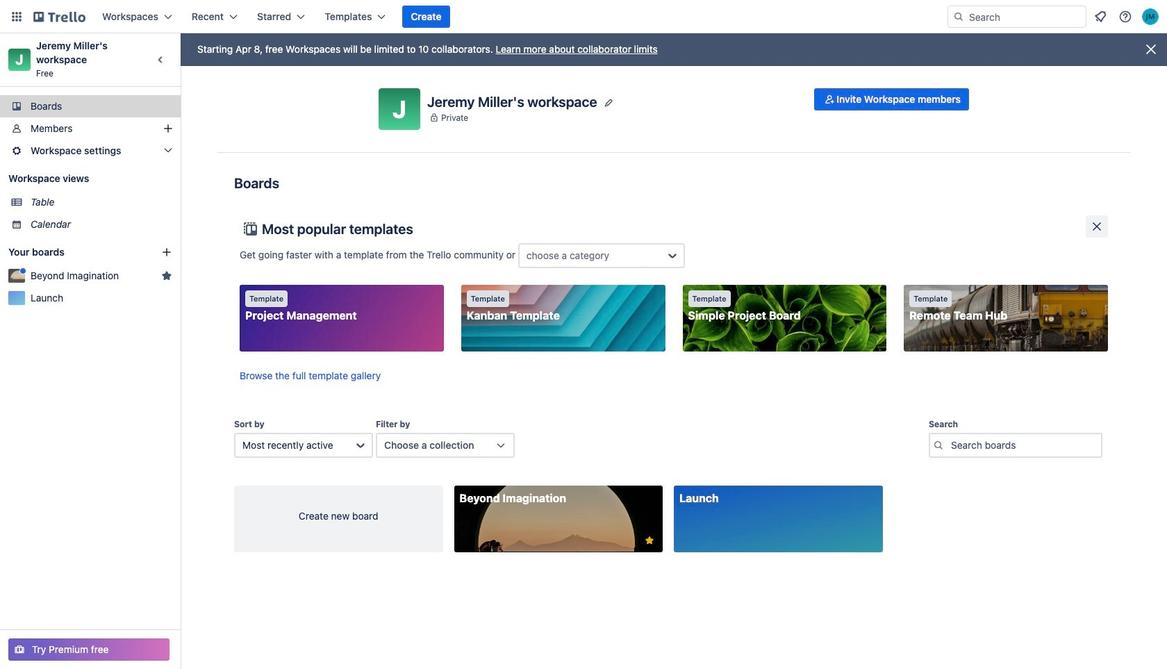 Task type: describe. For each thing, give the bounding box(es) containing it.
Search boards text field
[[929, 433, 1103, 458]]

search image
[[954, 11, 965, 22]]

jeremy miller (jeremymiller198) image
[[1143, 8, 1159, 25]]

add board image
[[161, 247, 172, 258]]

primary element
[[0, 0, 1168, 33]]



Task type: locate. For each thing, give the bounding box(es) containing it.
sm image
[[823, 92, 837, 106]]

workspace navigation collapse icon image
[[152, 50, 171, 70]]

click to unstar this board. it will be removed from your starred list. image
[[644, 535, 656, 547]]

your boards with 2 items element
[[8, 244, 140, 261]]

open information menu image
[[1119, 10, 1133, 24]]

starred icon image
[[161, 270, 172, 282]]

Search field
[[965, 6, 1086, 27]]

back to home image
[[33, 6, 85, 28]]

0 notifications image
[[1093, 8, 1109, 25]]



Task type: vqa. For each thing, say whether or not it's contained in the screenshot.
Open Information Menu ICON
yes



